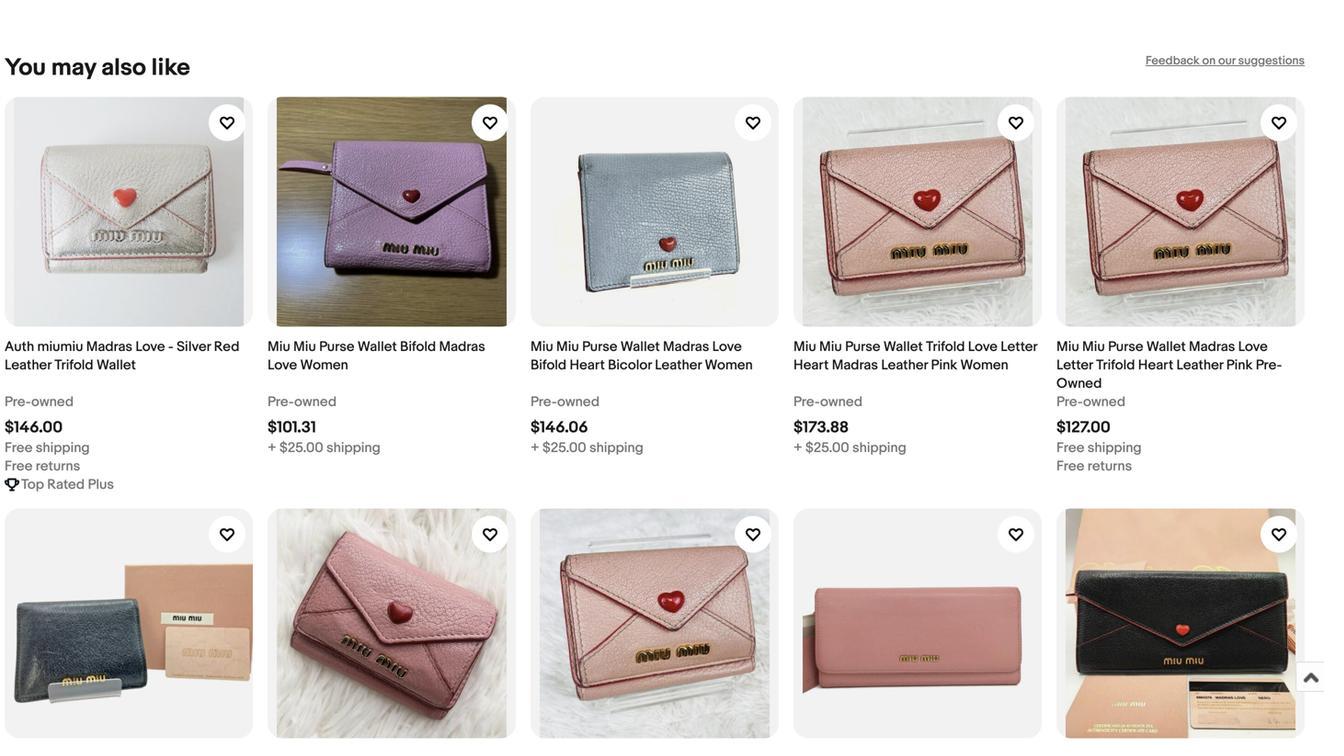 Task type: locate. For each thing, give the bounding box(es) containing it.
pre-owned text field up '$146.00' text field
[[5, 393, 74, 411]]

shipping
[[36, 440, 90, 457], [326, 440, 381, 457], [590, 440, 644, 457], [853, 440, 907, 457], [1088, 440, 1142, 457]]

1 pre-owned text field from the left
[[268, 393, 337, 411]]

3 + from the left
[[794, 440, 803, 457]]

0 horizontal spatial women
[[300, 357, 348, 374]]

+ $25.00 shipping text field
[[531, 439, 644, 457]]

2 horizontal spatial women
[[961, 357, 1009, 374]]

owned inside miu miu purse wallet madras love letter trifold heart leather pink pre- owned pre-owned $127.00 free shipping free returns
[[1083, 394, 1126, 411]]

3 pre-owned text field from the left
[[794, 393, 863, 411]]

love inside miu miu purse wallet madras love bifold heart bicolor leather women
[[712, 339, 742, 355]]

leather
[[5, 357, 51, 374], [655, 357, 702, 374], [881, 357, 928, 374], [1177, 357, 1224, 374]]

shipping for $173.88
[[853, 440, 907, 457]]

wallet for $146.06
[[621, 339, 660, 355]]

$146.06 text field
[[531, 418, 588, 438]]

1 miu from the left
[[268, 339, 290, 355]]

free shipping text field for $146.00
[[5, 439, 90, 457]]

3 leather from the left
[[881, 357, 928, 374]]

shipping for $146.06
[[590, 440, 644, 457]]

$146.00
[[5, 418, 63, 438]]

owned up $146.06
[[557, 394, 600, 411]]

+ $25.00 shipping text field
[[268, 439, 381, 457], [794, 439, 907, 457]]

2 women from the left
[[705, 357, 753, 374]]

1 + from the left
[[268, 440, 277, 457]]

wallet for $101.31
[[358, 339, 397, 355]]

2 horizontal spatial pre-owned text field
[[794, 393, 863, 411]]

2 shipping from the left
[[326, 440, 381, 457]]

$173.88 text field
[[794, 418, 849, 438]]

2 horizontal spatial trifold
[[1096, 357, 1135, 374]]

+ down $101.31 text field
[[268, 440, 277, 457]]

1 horizontal spatial women
[[705, 357, 753, 374]]

1 horizontal spatial pre-owned text field
[[531, 393, 600, 411]]

0 vertical spatial bifold
[[400, 339, 436, 355]]

madras inside "auth miumiu madras love - silver red leather trifold wallet"
[[86, 339, 132, 355]]

pre-owned text field for $146.00
[[5, 393, 74, 411]]

free shipping text field for $127.00
[[1057, 439, 1142, 457]]

+ inside pre-owned $146.06 + $25.00 shipping
[[531, 440, 540, 457]]

pre-owned text field for $173.88
[[794, 393, 863, 411]]

2 $25.00 from the left
[[543, 440, 586, 457]]

our
[[1219, 54, 1236, 68]]

love
[[136, 339, 165, 355], [712, 339, 742, 355], [968, 339, 998, 355], [1239, 339, 1268, 355], [268, 357, 297, 374]]

love inside miu miu purse wallet trifold love letter heart madras leather pink women
[[968, 339, 998, 355]]

0 horizontal spatial $25.00
[[280, 440, 323, 457]]

free shipping text field down $127.00
[[1057, 439, 1142, 457]]

1 horizontal spatial free shipping text field
[[1057, 439, 1142, 457]]

owned up $173.88 on the bottom right
[[820, 394, 863, 411]]

0 horizontal spatial +
[[268, 440, 277, 457]]

purse
[[319, 339, 355, 355], [582, 339, 618, 355], [845, 339, 881, 355], [1108, 339, 1144, 355]]

shipping inside pre-owned $146.06 + $25.00 shipping
[[590, 440, 644, 457]]

madras inside miu miu purse wallet trifold love letter heart madras leather pink women
[[832, 357, 878, 374]]

wallet inside the miu miu purse wallet bifold madras love women
[[358, 339, 397, 355]]

1 + $25.00 shipping text field from the left
[[268, 439, 381, 457]]

3 women from the left
[[961, 357, 1009, 374]]

0 horizontal spatial pre-owned text field
[[268, 393, 337, 411]]

love inside miu miu purse wallet madras love letter trifold heart leather pink pre- owned pre-owned $127.00 free shipping free returns
[[1239, 339, 1268, 355]]

$25.00 down $146.06
[[543, 440, 586, 457]]

2 owned from the left
[[294, 394, 337, 411]]

3 $25.00 from the left
[[806, 440, 849, 457]]

pre-owned text field up $101.31 text field
[[268, 393, 337, 411]]

pre-owned text field down "owned"
[[1057, 393, 1126, 411]]

wallet inside miu miu purse wallet trifold love letter heart madras leather pink women
[[884, 339, 923, 355]]

1 horizontal spatial pre-owned text field
[[1057, 393, 1126, 411]]

owned inside pre-owned $146.00 free shipping free returns
[[31, 394, 74, 411]]

letter inside miu miu purse wallet madras love letter trifold heart leather pink pre- owned pre-owned $127.00 free shipping free returns
[[1057, 357, 1093, 374]]

1 vertical spatial letter
[[1057, 357, 1093, 374]]

auth miumiu madras love - silver red leather trifold wallet
[[5, 339, 239, 374]]

free shipping text field down $146.00
[[5, 439, 90, 457]]

bifold
[[400, 339, 436, 355], [531, 357, 567, 374]]

owned up the $101.31
[[294, 394, 337, 411]]

purse inside miu miu purse wallet madras love letter trifold heart leather pink pre- owned pre-owned $127.00 free shipping free returns
[[1108, 339, 1144, 355]]

1 horizontal spatial trifold
[[926, 339, 965, 355]]

2 pre-owned text field from the left
[[531, 393, 600, 411]]

5 owned from the left
[[1083, 394, 1126, 411]]

+ for $146.06
[[531, 440, 540, 457]]

leather inside miu miu purse wallet madras love bifold heart bicolor leather women
[[655, 357, 702, 374]]

feedback on our suggestions link
[[1146, 54, 1305, 68]]

2 heart from the left
[[794, 357, 829, 374]]

shipping inside pre-owned $101.31 + $25.00 shipping
[[326, 440, 381, 457]]

3 purse from the left
[[845, 339, 881, 355]]

trifold
[[926, 339, 965, 355], [54, 357, 93, 374], [1096, 357, 1135, 374]]

trifold inside miu miu purse wallet madras love letter trifold heart leather pink pre- owned pre-owned $127.00 free shipping free returns
[[1096, 357, 1135, 374]]

letter inside miu miu purse wallet trifold love letter heart madras leather pink women
[[1001, 339, 1037, 355]]

$127.00
[[1057, 418, 1111, 438]]

3 heart from the left
[[1138, 357, 1174, 374]]

+ $25.00 shipping text field down $173.88 text field at the right of page
[[794, 439, 907, 457]]

2 + $25.00 shipping text field from the left
[[794, 439, 907, 457]]

+ $25.00 shipping text field for $101.31
[[268, 439, 381, 457]]

pre- inside pre-owned $146.00 free shipping free returns
[[5, 394, 31, 411]]

0 horizontal spatial letter
[[1001, 339, 1037, 355]]

2 pre-owned text field from the left
[[1057, 393, 1126, 411]]

$25.00 inside pre-owned $146.06 + $25.00 shipping
[[543, 440, 586, 457]]

2 horizontal spatial $25.00
[[806, 440, 849, 457]]

love for miu miu purse wallet madras love bifold heart bicolor leather women
[[712, 339, 742, 355]]

returns
[[36, 458, 80, 475], [1088, 458, 1132, 475]]

silver
[[177, 339, 211, 355]]

2 leather from the left
[[655, 357, 702, 374]]

0 horizontal spatial trifold
[[54, 357, 93, 374]]

1 leather from the left
[[5, 357, 51, 374]]

heart inside miu miu purse wallet trifold love letter heart madras leather pink women
[[794, 357, 829, 374]]

1 horizontal spatial + $25.00 shipping text field
[[794, 439, 907, 457]]

owned up '$146.00' text field
[[31, 394, 74, 411]]

women inside miu miu purse wallet trifold love letter heart madras leather pink women
[[961, 357, 1009, 374]]

0 horizontal spatial bifold
[[400, 339, 436, 355]]

letter
[[1001, 339, 1037, 355], [1057, 357, 1093, 374]]

2 horizontal spatial heart
[[1138, 357, 1174, 374]]

3 shipping from the left
[[590, 440, 644, 457]]

pre- inside pre-owned $146.06 + $25.00 shipping
[[531, 394, 557, 411]]

women
[[300, 357, 348, 374], [705, 357, 753, 374], [961, 357, 1009, 374]]

returns down $127.00
[[1088, 458, 1132, 475]]

1 horizontal spatial returns
[[1088, 458, 1132, 475]]

pink
[[931, 357, 958, 374], [1227, 357, 1253, 374]]

$25.00 inside pre-owned $101.31 + $25.00 shipping
[[280, 440, 323, 457]]

pre-owned $173.88 + $25.00 shipping
[[794, 394, 907, 457]]

madras
[[86, 339, 132, 355], [439, 339, 485, 355], [663, 339, 709, 355], [1189, 339, 1235, 355], [832, 357, 878, 374]]

shipping inside pre-owned $173.88 + $25.00 shipping
[[853, 440, 907, 457]]

+ $25.00 shipping text field down the $101.31
[[268, 439, 381, 457]]

5 shipping from the left
[[1088, 440, 1142, 457]]

1 pink from the left
[[931, 357, 958, 374]]

1 horizontal spatial $25.00
[[543, 440, 586, 457]]

1 vertical spatial bifold
[[531, 357, 567, 374]]

0 horizontal spatial + $25.00 shipping text field
[[268, 439, 381, 457]]

heart inside miu miu purse wallet madras love letter trifold heart leather pink pre- owned pre-owned $127.00 free shipping free returns
[[1138, 357, 1174, 374]]

4 leather from the left
[[1177, 357, 1224, 374]]

2 purse from the left
[[582, 339, 618, 355]]

owned
[[1057, 376, 1102, 392]]

pre- for $146.00
[[5, 394, 31, 411]]

4 purse from the left
[[1108, 339, 1144, 355]]

$101.31
[[268, 418, 316, 438]]

1 horizontal spatial letter
[[1057, 357, 1093, 374]]

owned inside pre-owned $173.88 + $25.00 shipping
[[820, 394, 863, 411]]

$25.00 down $101.31 text field
[[280, 440, 323, 457]]

purse up $127.00 text field
[[1108, 339, 1144, 355]]

+ down $173.88 on the bottom right
[[794, 440, 803, 457]]

$25.00 inside pre-owned $173.88 + $25.00 shipping
[[806, 440, 849, 457]]

wallet inside miu miu purse wallet madras love bifold heart bicolor leather women
[[621, 339, 660, 355]]

-
[[168, 339, 174, 355]]

+ inside pre-owned $173.88 + $25.00 shipping
[[794, 440, 803, 457]]

wallet for $173.88
[[884, 339, 923, 355]]

returns inside pre-owned $146.00 free shipping free returns
[[36, 458, 80, 475]]

+ inside pre-owned $101.31 + $25.00 shipping
[[268, 440, 277, 457]]

$25.00
[[280, 440, 323, 457], [543, 440, 586, 457], [806, 440, 849, 457]]

free
[[5, 440, 33, 457], [1057, 440, 1085, 457], [5, 458, 33, 475], [1057, 458, 1085, 475]]

$173.88
[[794, 418, 849, 438]]

feedback on our suggestions
[[1146, 54, 1305, 68]]

purse up pre-owned $173.88 + $25.00 shipping
[[845, 339, 881, 355]]

heart for $146.06
[[570, 357, 605, 374]]

miu
[[268, 339, 290, 355], [293, 339, 316, 355], [531, 339, 553, 355], [556, 339, 579, 355], [794, 339, 816, 355], [820, 339, 842, 355], [1057, 339, 1079, 355], [1083, 339, 1105, 355]]

free down '$146.00' text field
[[5, 440, 33, 457]]

pre-owned text field up $173.88 on the bottom right
[[794, 393, 863, 411]]

free up 'top'
[[5, 458, 33, 475]]

1 horizontal spatial heart
[[794, 357, 829, 374]]

list
[[5, 82, 1320, 748]]

trifold inside miu miu purse wallet trifold love letter heart madras leather pink women
[[926, 339, 965, 355]]

purse inside miu miu purse wallet trifold love letter heart madras leather pink women
[[845, 339, 881, 355]]

purse up pre-owned $101.31 + $25.00 shipping at the left bottom of the page
[[319, 339, 355, 355]]

0 vertical spatial letter
[[1001, 339, 1037, 355]]

purse inside the miu miu purse wallet bifold madras love women
[[319, 339, 355, 355]]

pre- for $173.88
[[794, 394, 820, 411]]

shipping inside pre-owned $146.00 free shipping free returns
[[36, 440, 90, 457]]

2 free shipping text field from the left
[[1057, 439, 1142, 457]]

love inside "auth miumiu madras love - silver red leather trifold wallet"
[[136, 339, 165, 355]]

purse inside miu miu purse wallet madras love bifold heart bicolor leather women
[[582, 339, 618, 355]]

owned for $101.31
[[294, 394, 337, 411]]

1 horizontal spatial pink
[[1227, 357, 1253, 374]]

2 pink from the left
[[1227, 357, 1253, 374]]

miu miu purse wallet trifold love letter heart madras leather pink women
[[794, 339, 1037, 374]]

heart
[[570, 357, 605, 374], [794, 357, 829, 374], [1138, 357, 1174, 374]]

wallet
[[358, 339, 397, 355], [621, 339, 660, 355], [884, 339, 923, 355], [1147, 339, 1186, 355], [97, 357, 136, 374]]

pre- inside pre-owned $101.31 + $25.00 shipping
[[268, 394, 294, 411]]

free down $127.00
[[1057, 440, 1085, 457]]

purse for $173.88
[[845, 339, 881, 355]]

leather inside miu miu purse wallet madras love letter trifold heart leather pink pre- owned pre-owned $127.00 free shipping free returns
[[1177, 357, 1224, 374]]

owned down "owned"
[[1083, 394, 1126, 411]]

+
[[268, 440, 277, 457], [531, 440, 540, 457], [794, 440, 803, 457]]

pre-owned text field up $146.06 text box
[[531, 393, 600, 411]]

returns up rated
[[36, 458, 80, 475]]

1 returns from the left
[[36, 458, 80, 475]]

love inside the miu miu purse wallet bifold madras love women
[[268, 357, 297, 374]]

2 returns from the left
[[1088, 458, 1132, 475]]

0 horizontal spatial pre-owned text field
[[5, 393, 74, 411]]

1 women from the left
[[300, 357, 348, 374]]

purse for $101.31
[[319, 339, 355, 355]]

1 $25.00 from the left
[[280, 440, 323, 457]]

$25.00 down $173.88 on the bottom right
[[806, 440, 849, 457]]

2 horizontal spatial +
[[794, 440, 803, 457]]

pre-owned $146.06 + $25.00 shipping
[[531, 394, 644, 457]]

plus
[[88, 477, 114, 493]]

purse up "bicolor"
[[582, 339, 618, 355]]

returns inside miu miu purse wallet madras love letter trifold heart leather pink pre- owned pre-owned $127.00 free shipping free returns
[[1088, 458, 1132, 475]]

1 free shipping text field from the left
[[5, 439, 90, 457]]

leather inside miu miu purse wallet trifold love letter heart madras leather pink women
[[881, 357, 928, 374]]

1 owned from the left
[[31, 394, 74, 411]]

owned inside pre-owned $146.06 + $25.00 shipping
[[557, 394, 600, 411]]

3 owned from the left
[[557, 394, 600, 411]]

0 horizontal spatial returns
[[36, 458, 80, 475]]

1 purse from the left
[[319, 339, 355, 355]]

5 miu from the left
[[794, 339, 816, 355]]

1 shipping from the left
[[36, 440, 90, 457]]

leather for miu miu purse wallet madras love letter trifold heart leather pink pre- owned pre-owned $127.00 free shipping free returns
[[1177, 357, 1224, 374]]

1 pre-owned text field from the left
[[5, 393, 74, 411]]

1 heart from the left
[[570, 357, 605, 374]]

2 miu from the left
[[293, 339, 316, 355]]

4 owned from the left
[[820, 394, 863, 411]]

pink inside miu miu purse wallet trifold love letter heart madras leather pink women
[[931, 357, 958, 374]]

2 + from the left
[[531, 440, 540, 457]]

Pre-owned text field
[[5, 393, 74, 411], [1057, 393, 1126, 411]]

list containing $146.00
[[5, 82, 1320, 748]]

1 horizontal spatial bifold
[[531, 357, 567, 374]]

owned inside pre-owned $101.31 + $25.00 shipping
[[294, 394, 337, 411]]

Pre-owned text field
[[268, 393, 337, 411], [531, 393, 600, 411], [794, 393, 863, 411]]

pre- inside pre-owned $173.88 + $25.00 shipping
[[794, 394, 820, 411]]

0 horizontal spatial heart
[[570, 357, 605, 374]]

1 horizontal spatial +
[[531, 440, 540, 457]]

pre-
[[1256, 357, 1282, 374], [5, 394, 31, 411], [268, 394, 294, 411], [531, 394, 557, 411], [794, 394, 820, 411], [1057, 394, 1083, 411]]

purse for $146.06
[[582, 339, 618, 355]]

also
[[101, 54, 146, 82]]

0 horizontal spatial pink
[[931, 357, 958, 374]]

0 horizontal spatial free shipping text field
[[5, 439, 90, 457]]

Free shipping text field
[[5, 439, 90, 457], [1057, 439, 1142, 457]]

owned
[[31, 394, 74, 411], [294, 394, 337, 411], [557, 394, 600, 411], [820, 394, 863, 411], [1083, 394, 1126, 411]]

pink inside miu miu purse wallet madras love letter trifold heart leather pink pre- owned pre-owned $127.00 free shipping free returns
[[1227, 357, 1253, 374]]

+ down $146.06
[[531, 440, 540, 457]]

women inside miu miu purse wallet madras love bifold heart bicolor leather women
[[705, 357, 753, 374]]

heart inside miu miu purse wallet madras love bifold heart bicolor leather women
[[570, 357, 605, 374]]

4 shipping from the left
[[853, 440, 907, 457]]



Task type: describe. For each thing, give the bounding box(es) containing it.
+ for $101.31
[[268, 440, 277, 457]]

Top Rated Plus text field
[[21, 476, 114, 494]]

pink for miu miu purse wallet trifold love letter heart madras leather pink women
[[931, 357, 958, 374]]

$25.00 for $146.06
[[543, 440, 586, 457]]

love for miu miu purse wallet madras love letter trifold heart leather pink pre- owned pre-owned $127.00 free shipping free returns
[[1239, 339, 1268, 355]]

you
[[5, 54, 46, 82]]

+ $25.00 shipping text field for $173.88
[[794, 439, 907, 457]]

madras inside miu miu purse wallet madras love bifold heart bicolor leather women
[[663, 339, 709, 355]]

8 miu from the left
[[1083, 339, 1105, 355]]

bicolor
[[608, 357, 652, 374]]

madras inside the miu miu purse wallet bifold madras love women
[[439, 339, 485, 355]]

+ for $173.88
[[794, 440, 803, 457]]

like
[[151, 54, 190, 82]]

free down $127.00 text field
[[1057, 458, 1085, 475]]

$25.00 for $101.31
[[280, 440, 323, 457]]

bifold inside miu miu purse wallet madras love bifold heart bicolor leather women
[[531, 357, 567, 374]]

you may also like
[[5, 54, 190, 82]]

owned for $173.88
[[820, 394, 863, 411]]

letter for miu miu purse wallet trifold love letter heart madras leather pink women
[[1001, 339, 1037, 355]]

wallet inside "auth miumiu madras love - silver red leather trifold wallet"
[[97, 357, 136, 374]]

bifold inside the miu miu purse wallet bifold madras love women
[[400, 339, 436, 355]]

trifold inside "auth miumiu madras love - silver red leather trifold wallet"
[[54, 357, 93, 374]]

Free returns text field
[[5, 457, 80, 476]]

shipping inside miu miu purse wallet madras love letter trifold heart leather pink pre- owned pre-owned $127.00 free shipping free returns
[[1088, 440, 1142, 457]]

owned for $146.00
[[31, 394, 74, 411]]

suggestions
[[1238, 54, 1305, 68]]

madras inside miu miu purse wallet madras love letter trifold heart leather pink pre- owned pre-owned $127.00 free shipping free returns
[[1189, 339, 1235, 355]]

pre- for $101.31
[[268, 394, 294, 411]]

leather for miu miu purse wallet madras love bifold heart bicolor leather women
[[655, 357, 702, 374]]

pre- for $146.06
[[531, 394, 557, 411]]

6 miu from the left
[[820, 339, 842, 355]]

top
[[21, 477, 44, 493]]

$146.00 text field
[[5, 418, 63, 438]]

$146.06
[[531, 418, 588, 438]]

top rated plus
[[21, 477, 114, 493]]

pre-owned $146.00 free shipping free returns
[[5, 394, 90, 475]]

wallet inside miu miu purse wallet madras love letter trifold heart leather pink pre- owned pre-owned $127.00 free shipping free returns
[[1147, 339, 1186, 355]]

auth
[[5, 339, 34, 355]]

$25.00 for $173.88
[[806, 440, 849, 457]]

pre-owned text field for $146.06
[[531, 393, 600, 411]]

Free returns text field
[[1057, 457, 1132, 476]]

3 miu from the left
[[531, 339, 553, 355]]

rated
[[47, 477, 85, 493]]

$101.31 text field
[[268, 418, 316, 438]]

heart for $173.88
[[794, 357, 829, 374]]

leather inside "auth miumiu madras love - silver red leather trifold wallet"
[[5, 357, 51, 374]]

pre-owned text field for $127.00
[[1057, 393, 1126, 411]]

red
[[214, 339, 239, 355]]

$127.00 text field
[[1057, 418, 1111, 438]]

feedback
[[1146, 54, 1200, 68]]

7 miu from the left
[[1057, 339, 1079, 355]]

miu miu purse wallet bifold madras love women
[[268, 339, 485, 374]]

letter for miu miu purse wallet madras love letter trifold heart leather pink pre- owned pre-owned $127.00 free shipping free returns
[[1057, 357, 1093, 374]]

leather for miu miu purse wallet trifold love letter heart madras leather pink women
[[881, 357, 928, 374]]

shipping for $101.31
[[326, 440, 381, 457]]

miu miu purse wallet madras love bifold heart bicolor leather women
[[531, 339, 753, 374]]

on
[[1203, 54, 1216, 68]]

4 miu from the left
[[556, 339, 579, 355]]

miu miu purse wallet madras love letter trifold heart leather pink pre- owned pre-owned $127.00 free shipping free returns
[[1057, 339, 1282, 475]]

pre-owned text field for $101.31
[[268, 393, 337, 411]]

may
[[51, 54, 96, 82]]

owned for $146.06
[[557, 394, 600, 411]]

pre-owned $101.31 + $25.00 shipping
[[268, 394, 381, 457]]

love for miu miu purse wallet trifold love letter heart madras leather pink women
[[968, 339, 998, 355]]

miumiu
[[37, 339, 83, 355]]

women inside the miu miu purse wallet bifold madras love women
[[300, 357, 348, 374]]

pink for miu miu purse wallet madras love letter trifold heart leather pink pre- owned pre-owned $127.00 free shipping free returns
[[1227, 357, 1253, 374]]



Task type: vqa. For each thing, say whether or not it's contained in the screenshot.
left now
no



